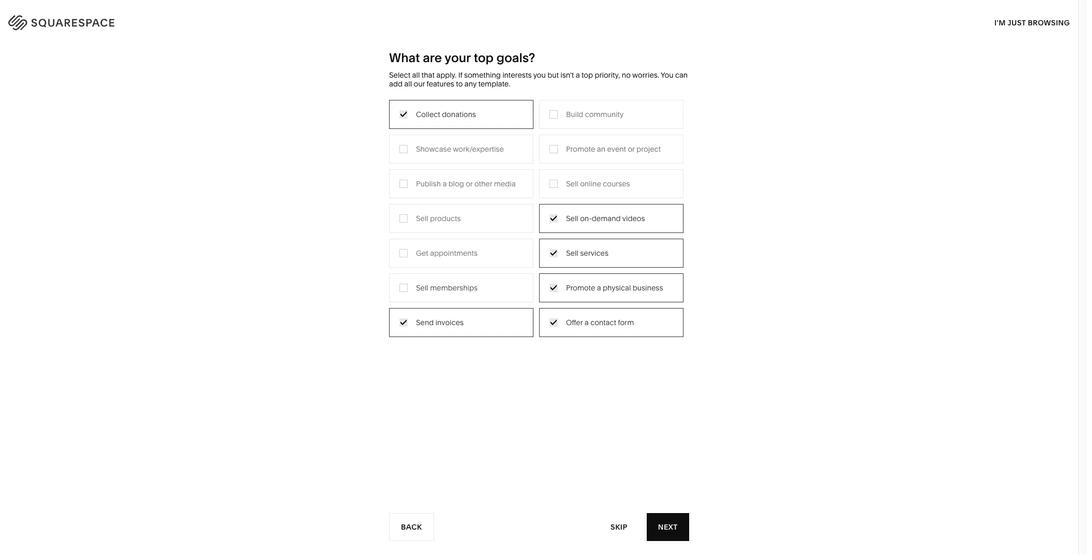 Task type: describe. For each thing, give the bounding box(es) containing it.
& for animals
[[555, 159, 560, 169]]

promote for promote a physical business
[[566, 283, 596, 292]]

a for offer a contact form
[[585, 318, 589, 327]]

media
[[494, 179, 516, 188]]

appointments
[[430, 248, 478, 258]]

are
[[423, 50, 442, 65]]

send invoices
[[416, 318, 464, 327]]

real
[[421, 221, 436, 231]]

fitness link
[[530, 175, 565, 184]]

sell on-demand videos
[[566, 214, 645, 223]]

send
[[416, 318, 434, 327]]

sell products
[[416, 214, 461, 223]]

properties
[[467, 221, 502, 231]]

sell for sell on-demand videos
[[566, 214, 579, 223]]

& for decor
[[553, 144, 558, 153]]

you
[[661, 70, 674, 80]]

sell for sell online courses
[[566, 179, 579, 188]]

media & podcasts
[[421, 175, 482, 184]]

nature
[[530, 159, 553, 169]]

real estate & properties
[[421, 221, 502, 231]]

next
[[658, 522, 678, 531]]

i'm just browsing
[[995, 18, 1071, 27]]

services
[[580, 248, 609, 258]]

events
[[421, 190, 444, 200]]

events link
[[421, 190, 454, 200]]

all left our
[[404, 79, 412, 88]]

a inside the what are your top goals? select all that apply. if something interests you but isn't a top priority, no worries. you can add all our features to any template.
[[576, 70, 580, 80]]

form
[[618, 318, 634, 327]]

animals
[[561, 159, 589, 169]]

sell for sell products
[[416, 214, 429, 223]]

community
[[585, 110, 624, 119]]

home & decor
[[530, 144, 580, 153]]

to
[[456, 79, 463, 88]]

project
[[637, 144, 661, 154]]

sell services
[[566, 248, 609, 258]]

courses
[[603, 179, 630, 188]]

online
[[580, 179, 602, 188]]

physical
[[603, 283, 631, 292]]

& for non-
[[353, 190, 358, 200]]

work/expertise
[[453, 144, 504, 154]]

back button
[[389, 513, 434, 541]]

all left the that
[[412, 70, 420, 80]]

can
[[676, 70, 688, 80]]

nature & animals link
[[530, 159, 599, 169]]

lusaka element
[[400, 354, 679, 555]]

what
[[389, 50, 420, 65]]

a for publish a blog or other media
[[443, 179, 447, 188]]

promote an event or project
[[566, 144, 661, 154]]

home & decor link
[[530, 144, 591, 153]]

restaurants
[[421, 159, 461, 169]]

interests
[[503, 70, 532, 80]]

showcase work/expertise
[[416, 144, 504, 154]]

worries.
[[633, 70, 660, 80]]

i'm just browsing link
[[995, 8, 1071, 37]]

community
[[312, 190, 351, 200]]

squarespace logo image
[[21, 12, 136, 29]]

estate
[[438, 221, 459, 231]]

features
[[427, 79, 455, 88]]

real estate & properties link
[[421, 221, 512, 231]]

publish
[[416, 179, 441, 188]]

a for promote a physical business
[[597, 283, 601, 292]]

on-
[[580, 214, 592, 223]]

invoices
[[436, 318, 464, 327]]

no
[[622, 70, 631, 80]]

blog
[[449, 179, 464, 188]]

select
[[389, 70, 411, 80]]

i'm
[[995, 18, 1006, 27]]

our
[[414, 79, 425, 88]]



Task type: locate. For each thing, give the bounding box(es) containing it.
squarespace logo link
[[21, 12, 230, 29]]

if
[[459, 70, 463, 80]]

1 vertical spatial or
[[466, 179, 473, 188]]

a left physical
[[597, 283, 601, 292]]

0 vertical spatial promote
[[566, 144, 596, 154]]

contact
[[591, 318, 617, 327]]

promote up offer
[[566, 283, 596, 292]]

browsing
[[1029, 18, 1071, 27]]

top up something
[[474, 50, 494, 65]]

any
[[465, 79, 477, 88]]

home
[[530, 144, 551, 153]]

publish a blog or other media
[[416, 179, 516, 188]]

goals?
[[497, 50, 536, 65]]

collect
[[416, 110, 440, 119]]

all
[[412, 70, 420, 80], [404, 79, 412, 88]]

sell left on-
[[566, 214, 579, 223]]

0 horizontal spatial or
[[466, 179, 473, 188]]

top right isn't
[[582, 70, 593, 80]]

& right estate
[[460, 221, 465, 231]]

products
[[430, 214, 461, 223]]

community & non-profits
[[312, 190, 398, 200]]

1 horizontal spatial top
[[582, 70, 593, 80]]

podcasts
[[451, 175, 482, 184]]

media
[[421, 175, 442, 184]]

business
[[633, 283, 663, 292]]

event
[[608, 144, 626, 154]]

media & podcasts link
[[421, 175, 492, 184]]

decor
[[559, 144, 580, 153]]

your
[[445, 50, 471, 65]]

sell for sell services
[[566, 248, 579, 258]]

restaurants link
[[421, 159, 472, 169]]

just
[[1008, 18, 1027, 27]]

community & non-profits link
[[312, 190, 408, 200]]

offer a contact form
[[566, 318, 634, 327]]

offer
[[566, 318, 583, 327]]

or for blog
[[466, 179, 473, 188]]

1 promote from the top
[[566, 144, 596, 154]]

get
[[416, 248, 429, 258]]

or right event
[[628, 144, 635, 154]]

promote
[[566, 144, 596, 154], [566, 283, 596, 292]]

next button
[[647, 513, 690, 541]]

other
[[475, 179, 493, 188]]

1 vertical spatial promote
[[566, 283, 596, 292]]

sell left products
[[416, 214, 429, 223]]

promote up animals at the right top of page
[[566, 144, 596, 154]]

build community
[[566, 110, 624, 119]]

a right offer
[[585, 318, 589, 327]]

weddings
[[421, 206, 456, 215]]

sell
[[566, 179, 579, 188], [416, 214, 429, 223], [566, 214, 579, 223], [566, 248, 579, 258], [416, 283, 429, 292]]

top
[[474, 50, 494, 65], [582, 70, 593, 80]]

& for podcasts
[[444, 175, 449, 184]]

& right home
[[553, 144, 558, 153]]

videos
[[623, 214, 645, 223]]

travel link
[[421, 144, 451, 153]]

&
[[553, 144, 558, 153], [555, 159, 560, 169], [444, 175, 449, 184], [353, 190, 358, 200], [460, 221, 465, 231]]

apply.
[[437, 70, 457, 80]]

& left non-
[[353, 190, 358, 200]]

promote for promote an event or project
[[566, 144, 596, 154]]

1 vertical spatial top
[[582, 70, 593, 80]]

back
[[401, 522, 422, 531]]

template.
[[479, 79, 511, 88]]

a left blog
[[443, 179, 447, 188]]

or for event
[[628, 144, 635, 154]]

or right blog
[[466, 179, 473, 188]]

sell left services
[[566, 248, 579, 258]]

0 vertical spatial top
[[474, 50, 494, 65]]

showcase
[[416, 144, 451, 154]]

sell left "memberships"
[[416, 283, 429, 292]]

or
[[628, 144, 635, 154], [466, 179, 473, 188]]

collect donations
[[416, 110, 476, 119]]

but
[[548, 70, 559, 80]]

a right isn't
[[576, 70, 580, 80]]

promote a physical business
[[566, 283, 663, 292]]

nature & animals
[[530, 159, 589, 169]]

get appointments
[[416, 248, 478, 258]]

donations
[[442, 110, 476, 119]]

lusaka image
[[400, 354, 679, 555]]

an
[[597, 144, 606, 154]]

profits
[[377, 190, 398, 200]]

0 vertical spatial or
[[628, 144, 635, 154]]

you
[[534, 70, 546, 80]]

& right media
[[444, 175, 449, 184]]

sell for sell memberships
[[416, 283, 429, 292]]

sell memberships
[[416, 283, 478, 292]]

2 promote from the top
[[566, 283, 596, 292]]

fitness
[[530, 175, 554, 184]]

something
[[464, 70, 501, 80]]

non-
[[360, 190, 377, 200]]

build
[[566, 110, 584, 119]]

& right nature
[[555, 159, 560, 169]]

memberships
[[430, 283, 478, 292]]

travel
[[421, 144, 441, 153]]

priority,
[[595, 70, 620, 80]]

1 horizontal spatial or
[[628, 144, 635, 154]]

skip
[[611, 522, 628, 531]]

sell online courses
[[566, 179, 630, 188]]

isn't
[[561, 70, 574, 80]]

sell left "online"
[[566, 179, 579, 188]]

what are your top goals? select all that apply. if something interests you but isn't a top priority, no worries. you can add all our features to any template.
[[389, 50, 688, 88]]

0 horizontal spatial top
[[474, 50, 494, 65]]

a
[[576, 70, 580, 80], [443, 179, 447, 188], [597, 283, 601, 292], [585, 318, 589, 327]]



Task type: vqa. For each thing, say whether or not it's contained in the screenshot.
The Mariana image
no



